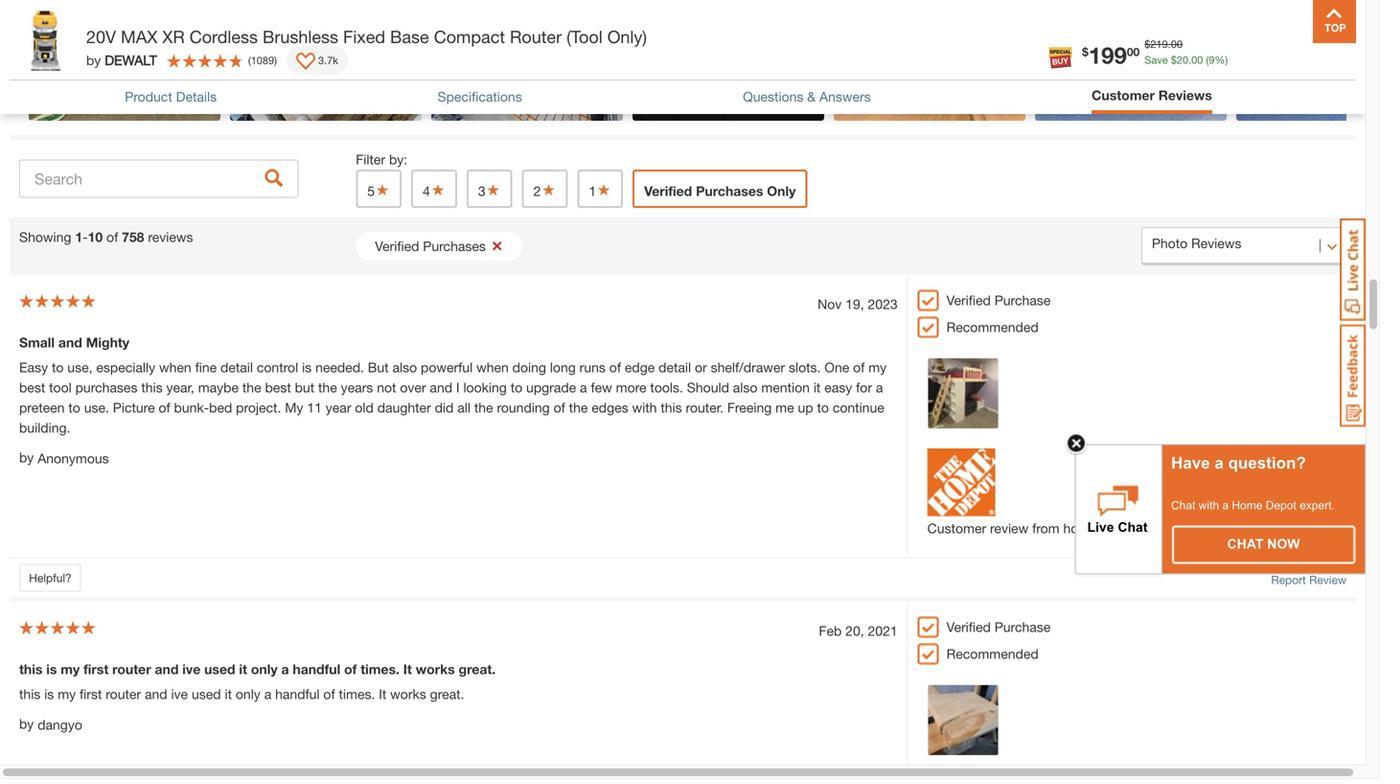 Task type: describe. For each thing, give the bounding box(es) containing it.
2 button
[[522, 169, 568, 208]]

0 vertical spatial only
[[251, 661, 278, 677]]

verified purchases button
[[356, 232, 522, 260]]

the right all
[[474, 399, 493, 415]]

199
[[1089, 41, 1127, 69]]

customer for customer reviews
[[1092, 87, 1155, 103]]

to up the rounding
[[511, 379, 523, 395]]

0 vertical spatial used
[[204, 661, 235, 677]]

doing
[[512, 359, 546, 375]]

feedback link image
[[1340, 324, 1366, 427]]

chat now link
[[1173, 527, 1354, 563]]

use.
[[84, 399, 109, 415]]

1 vertical spatial times.
[[339, 686, 375, 702]]

showing 1 - 10 of 758 reviews verified purchases
[[19, 229, 486, 254]]

customer reviews
[[1092, 87, 1212, 103]]

anonymous button
[[38, 449, 109, 469]]

1 best from the left
[[19, 379, 45, 395]]

verified purchases only button
[[633, 169, 807, 208]]

0 vertical spatial router
[[112, 661, 151, 677]]

recommended for nov 19, 2023
[[947, 319, 1039, 335]]

3.7k
[[318, 54, 338, 66]]

purchases
[[75, 379, 137, 395]]

long
[[550, 359, 576, 375]]

4
[[423, 183, 430, 199]]

bunk-
[[174, 399, 209, 415]]

it inside small and mighty easy to use, especially when fine detail control  is needed. but also powerful when doing long runs of edge detail or shelf/drawer slots. one of my best tool purchases this year, maybe the best but the years not over and i looking to upgrade a few more tools.   should also mention it easy for a preteen to use. picture of bunk-bed project.  my 11 year old daughter did all the rounding of the edges with this router. freeing me up to continue building.
[[814, 379, 821, 395]]

1 vertical spatial only
[[236, 686, 261, 702]]

verified purchases only
[[644, 183, 796, 199]]

small
[[19, 334, 55, 350]]

the up year
[[318, 379, 337, 395]]

reviews
[[1159, 87, 1212, 103]]

not
[[377, 379, 396, 395]]

0 vertical spatial it
[[403, 661, 412, 677]]

picture
[[113, 399, 155, 415]]

purchase for feb 20, 2021
[[995, 619, 1051, 635]]

10
[[88, 229, 103, 245]]

powerful
[[421, 359, 473, 375]]

( inside $ 219 . 00 save $ 20 . 00 ( 9 %)
[[1206, 54, 1209, 66]]

recommended for feb 20, 2021
[[947, 646, 1039, 662]]

my
[[285, 399, 303, 415]]

9
[[1209, 54, 1215, 66]]

expert.
[[1300, 499, 1335, 512]]

0 vertical spatial first
[[83, 661, 109, 677]]

1 inside showing 1 - 10 of 758 reviews verified purchases
[[75, 229, 83, 245]]

1 vertical spatial used
[[192, 686, 221, 702]]

feb 20, 2021
[[819, 623, 898, 639]]

0 vertical spatial times.
[[361, 661, 400, 677]]

edge
[[625, 359, 655, 375]]

)
[[274, 54, 277, 66]]

1 vertical spatial it
[[379, 686, 387, 702]]

product image image
[[14, 10, 77, 72]]

cordless
[[189, 26, 258, 47]]

mighty
[[86, 334, 129, 350]]

verified inside showing 1 - 10 of 758 reviews verified purchases
[[375, 238, 419, 254]]

mention
[[761, 379, 810, 395]]

anonymous
[[38, 451, 109, 466]]

1 vertical spatial it
[[239, 661, 247, 677]]

year,
[[166, 379, 194, 395]]

1 vertical spatial great.
[[430, 686, 464, 702]]

1 vertical spatial works
[[390, 686, 426, 702]]

20v
[[86, 26, 116, 47]]

especially
[[96, 359, 155, 375]]

homedepot.ca
[[1063, 520, 1150, 536]]

Search text field
[[19, 159, 298, 198]]

%)
[[1215, 54, 1228, 66]]

0 vertical spatial ive
[[182, 661, 201, 677]]

helpful?
[[29, 571, 72, 584]]

1 horizontal spatial also
[[733, 379, 758, 395]]

needed.
[[315, 359, 364, 375]]

freeing
[[727, 399, 772, 415]]

1 inside button
[[589, 183, 596, 199]]

more
[[616, 379, 647, 395]]

control
[[257, 359, 298, 375]]

dewalt
[[105, 52, 157, 68]]

filter
[[356, 151, 385, 167]]

1 vertical spatial my
[[61, 661, 80, 677]]

details
[[176, 89, 217, 104]]

nov
[[818, 296, 842, 312]]

report review button
[[1271, 571, 1347, 588]]

2 detail from the left
[[659, 359, 691, 375]]

1 vertical spatial ive
[[171, 686, 188, 702]]

by anonymous
[[19, 449, 109, 466]]

upgrade
[[526, 379, 576, 395]]

star symbol image for 1
[[596, 183, 612, 196]]

questions
[[743, 89, 804, 104]]

fine
[[195, 359, 217, 375]]

max
[[121, 26, 158, 47]]

of inside showing 1 - 10 of 758 reviews verified purchases
[[106, 229, 118, 245]]

tools.
[[650, 379, 683, 395]]

1 button
[[577, 169, 623, 208]]

tool
[[49, 379, 72, 395]]

building.
[[19, 420, 70, 435]]

easy
[[19, 359, 48, 375]]

1 horizontal spatial 00
[[1171, 38, 1183, 50]]

-
[[83, 229, 88, 245]]

customer review from homedepot.ca
[[927, 520, 1150, 536]]

dangyo
[[38, 717, 82, 733]]

i
[[456, 379, 460, 395]]

the up project.
[[242, 379, 261, 395]]

to right "up"
[[817, 399, 829, 415]]

1 horizontal spatial with
[[1199, 499, 1219, 512]]

years
[[341, 379, 373, 395]]

1 detail from the left
[[220, 359, 253, 375]]

0 horizontal spatial it
[[225, 686, 232, 702]]

verified purchase for feb 20, 2021
[[947, 619, 1051, 635]]

1 vertical spatial first
[[80, 686, 102, 702]]

for
[[856, 379, 872, 395]]

now
[[1267, 537, 1300, 552]]

0 vertical spatial handful
[[293, 661, 340, 677]]

by:
[[389, 151, 408, 167]]

219
[[1150, 38, 1168, 50]]

depot
[[1266, 499, 1297, 512]]

preteen
[[19, 399, 65, 415]]

5 button
[[356, 169, 402, 208]]

0 vertical spatial works
[[416, 661, 455, 677]]

runs
[[580, 359, 606, 375]]

feb
[[819, 623, 842, 639]]

product
[[125, 89, 172, 104]]

this is my first router and ive used it only a handful of times. it works great. this is my first router and ive used it only a handful of times. it works great.
[[19, 661, 496, 702]]

report
[[1271, 573, 1306, 586]]

did
[[435, 399, 454, 415]]

$ 219 . 00 save $ 20 . 00 ( 9 %)
[[1145, 38, 1228, 66]]

purchase for nov 19, 2023
[[995, 292, 1051, 308]]

chat now
[[1227, 537, 1300, 552]]



Task type: vqa. For each thing, say whether or not it's contained in the screenshot.
The Home Depot Logo
no



Task type: locate. For each thing, give the bounding box(es) containing it.
1 horizontal spatial it
[[403, 661, 412, 677]]

( left )
[[248, 54, 251, 66]]

by left "dangyo"
[[19, 716, 34, 732]]

2 horizontal spatial $
[[1171, 54, 1177, 66]]

with inside small and mighty easy to use, especially when fine detail control  is needed. but also powerful when doing long runs of edge detail or shelf/drawer slots. one of my best tool purchases this year, maybe the best but the years not over and i looking to upgrade a few more tools.   should also mention it easy for a preteen to use. picture of bunk-bed project.  my 11 year old daughter did all the rounding of the edges with this router. freeing me up to continue building.
[[632, 399, 657, 415]]

1 horizontal spatial .
[[1189, 54, 1191, 66]]

nov 19, 2023
[[818, 296, 898, 312]]

star symbol image inside 5 button
[[375, 183, 390, 196]]

best
[[19, 379, 45, 395], [265, 379, 291, 395]]

2 vertical spatial is
[[44, 686, 54, 702]]

0 vertical spatial 1
[[589, 183, 596, 199]]

it
[[403, 661, 412, 677], [379, 686, 387, 702]]

0 horizontal spatial also
[[392, 359, 417, 375]]

$ for 219
[[1145, 38, 1150, 50]]

live chat image
[[1340, 219, 1366, 321]]

old
[[355, 399, 374, 415]]

the left edges
[[569, 399, 588, 415]]

best down 'control'
[[265, 379, 291, 395]]

1 horizontal spatial best
[[265, 379, 291, 395]]

1 vertical spatial purchase
[[995, 619, 1051, 635]]

when up looking
[[476, 359, 509, 375]]

also up over
[[392, 359, 417, 375]]

or
[[695, 359, 707, 375]]

customer for customer review from homedepot.ca
[[927, 520, 986, 536]]

by down building.
[[19, 449, 34, 465]]

1 right 2 button on the left
[[589, 183, 596, 199]]

$ left "save" on the right
[[1082, 45, 1089, 58]]

&
[[807, 89, 816, 104]]

1 vertical spatial recommended
[[947, 646, 1039, 662]]

1 vertical spatial customer
[[927, 520, 986, 536]]

over
[[400, 379, 426, 395]]

1 horizontal spatial detail
[[659, 359, 691, 375]]

star symbol image right 2 button on the left
[[596, 183, 612, 196]]

0 horizontal spatial it
[[379, 686, 387, 702]]

me
[[776, 399, 794, 415]]

product details button
[[125, 87, 217, 107], [125, 87, 217, 107]]

2 recommended from the top
[[947, 646, 1039, 662]]

1 star symbol image from the left
[[430, 183, 446, 196]]

customer down $ 199 00
[[1092, 87, 1155, 103]]

display image
[[296, 53, 315, 72]]

1 vertical spatial .
[[1189, 54, 1191, 66]]

have
[[1171, 454, 1210, 472]]

0 horizontal spatial star symbol image
[[430, 183, 446, 196]]

detail up tools.
[[659, 359, 691, 375]]

1 star symbol image from the left
[[375, 183, 390, 196]]

looking
[[463, 379, 507, 395]]

first
[[83, 661, 109, 677], [80, 686, 102, 702]]

2 verified purchase from the top
[[947, 619, 1051, 635]]

xr
[[162, 26, 185, 47]]

by down 20v
[[86, 52, 101, 68]]

0 horizontal spatial (
[[248, 54, 251, 66]]

$ for 199
[[1082, 45, 1089, 58]]

0 horizontal spatial 00
[[1127, 45, 1140, 58]]

2023
[[868, 296, 898, 312]]

product details
[[125, 89, 217, 104]]

rounding
[[497, 399, 550, 415]]

1 purchase from the top
[[995, 292, 1051, 308]]

router
[[112, 661, 151, 677], [106, 686, 141, 702]]

0 horizontal spatial 1
[[75, 229, 83, 245]]

0 horizontal spatial customer
[[927, 520, 986, 536]]

1 vertical spatial 1
[[75, 229, 83, 245]]

.
[[1168, 38, 1171, 50], [1189, 54, 1191, 66]]

by inside by anonymous
[[19, 449, 34, 465]]

2 vertical spatial it
[[225, 686, 232, 702]]

is
[[302, 359, 312, 375], [46, 661, 57, 677], [44, 686, 54, 702]]

star symbol image for 3
[[486, 183, 501, 196]]

brushless
[[263, 26, 338, 47]]

5
[[367, 183, 375, 199]]

my inside small and mighty easy to use, especially when fine detail control  is needed. but also powerful when doing long runs of edge detail or shelf/drawer slots. one of my best tool purchases this year, maybe the best but the years not over and i looking to upgrade a few more tools.   should also mention it easy for a preteen to use. picture of bunk-bed project.  my 11 year old daughter did all the rounding of the edges with this router. freeing me up to continue building.
[[869, 359, 887, 375]]

my
[[869, 359, 887, 375], [61, 661, 80, 677], [58, 686, 76, 702]]

star symbol image left "2"
[[486, 183, 501, 196]]

helpful? button
[[19, 563, 81, 592]]

0 horizontal spatial star symbol image
[[375, 183, 390, 196]]

1 recommended from the top
[[947, 319, 1039, 335]]

great.
[[459, 661, 496, 677], [430, 686, 464, 702]]

0 vertical spatial my
[[869, 359, 887, 375]]

1 vertical spatial also
[[733, 379, 758, 395]]

2 when from the left
[[476, 359, 509, 375]]

0 vertical spatial it
[[814, 379, 821, 395]]

purchases inside showing 1 - 10 of 758 reviews verified purchases
[[423, 238, 486, 254]]

top button
[[1313, 0, 1356, 43]]

2 vertical spatial by
[[19, 716, 34, 732]]

specifications
[[438, 89, 522, 104]]

star symbol image for 5
[[375, 183, 390, 196]]

11
[[307, 399, 322, 415]]

1 horizontal spatial (
[[1206, 54, 1209, 66]]

to left use.
[[68, 399, 80, 415]]

1 horizontal spatial star symbol image
[[541, 183, 556, 196]]

1 vertical spatial router
[[106, 686, 141, 702]]

1 horizontal spatial customer
[[1092, 87, 1155, 103]]

20
[[1177, 54, 1189, 66]]

1 left the 10
[[75, 229, 83, 245]]

fixed
[[343, 26, 385, 47]]

recommended
[[947, 319, 1039, 335], [947, 646, 1039, 662]]

year
[[326, 399, 351, 415]]

0 vertical spatial purchases
[[696, 183, 763, 199]]

chat with a home depot expert.
[[1171, 499, 1335, 512]]

1 vertical spatial verified purchase
[[947, 619, 1051, 635]]

by for by dewalt
[[86, 52, 101, 68]]

purchases down 4 button
[[423, 238, 486, 254]]

only)
[[607, 26, 647, 47]]

review
[[990, 520, 1029, 536]]

with right chat
[[1199, 499, 1219, 512]]

detail
[[220, 359, 253, 375], [659, 359, 691, 375]]

2
[[533, 183, 541, 199]]

logo image
[[927, 448, 996, 518]]

20,
[[846, 623, 864, 639]]

(tool
[[567, 26, 603, 47]]

0 horizontal spatial $
[[1082, 45, 1089, 58]]

( 1089 )
[[248, 54, 277, 66]]

verified purchase for nov 19, 2023
[[947, 292, 1051, 308]]

( left %)
[[1206, 54, 1209, 66]]

works
[[416, 661, 455, 677], [390, 686, 426, 702]]

3 star symbol image from the left
[[596, 183, 612, 196]]

0 vertical spatial verified purchase
[[947, 292, 1051, 308]]

only
[[251, 661, 278, 677], [236, 686, 261, 702]]

star symbol image for 2
[[541, 183, 556, 196]]

2 purchase from the top
[[995, 619, 1051, 635]]

all
[[457, 399, 471, 415]]

customer down logo
[[927, 520, 986, 536]]

1 horizontal spatial purchases
[[696, 183, 763, 199]]

0 horizontal spatial detail
[[220, 359, 253, 375]]

1 when from the left
[[159, 359, 191, 375]]

best down easy
[[19, 379, 45, 395]]

0 vertical spatial recommended
[[947, 319, 1039, 335]]

1 horizontal spatial it
[[239, 661, 247, 677]]

0 horizontal spatial .
[[1168, 38, 1171, 50]]

$ inside $ 199 00
[[1082, 45, 1089, 58]]

base
[[390, 26, 429, 47]]

0 horizontal spatial with
[[632, 399, 657, 415]]

with
[[632, 399, 657, 415], [1199, 499, 1219, 512]]

00 up 20
[[1171, 38, 1183, 50]]

project.
[[236, 399, 281, 415]]

purchases inside button
[[696, 183, 763, 199]]

758
[[122, 229, 144, 245]]

edges
[[592, 399, 628, 415]]

1 vertical spatial by
[[19, 449, 34, 465]]

verified down 5 button on the top left
[[375, 238, 419, 254]]

small and mighty easy to use, especially when fine detail control  is needed. but also powerful when doing long runs of edge detail or shelf/drawer slots. one of my best tool purchases this year, maybe the best but the years not over and i looking to upgrade a few more tools.   should also mention it easy for a preteen to use. picture of bunk-bed project.  my 11 year old daughter did all the rounding of the edges with this router. freeing me up to continue building.
[[19, 334, 887, 435]]

purchases
[[696, 183, 763, 199], [423, 238, 486, 254]]

2 star symbol image from the left
[[541, 183, 556, 196]]

00 left "save" on the right
[[1127, 45, 1140, 58]]

verified right 2023
[[947, 292, 991, 308]]

0 vertical spatial .
[[1168, 38, 1171, 50]]

0 vertical spatial great.
[[459, 661, 496, 677]]

few
[[591, 379, 612, 395]]

verified inside button
[[644, 183, 692, 199]]

1 horizontal spatial when
[[476, 359, 509, 375]]

00 inside $ 199 00
[[1127, 45, 1140, 58]]

1 verified purchase from the top
[[947, 292, 1051, 308]]

review
[[1309, 573, 1347, 586]]

2 ( from the left
[[248, 54, 251, 66]]

use,
[[67, 359, 92, 375]]

1 vertical spatial is
[[46, 661, 57, 677]]

specifications button
[[438, 87, 522, 107], [438, 87, 522, 107]]

1 vertical spatial handful
[[275, 686, 320, 702]]

4 button
[[411, 169, 457, 208]]

is inside small and mighty easy to use, especially when fine detail control  is needed. but also powerful when doing long runs of edge detail or shelf/drawer slots. one of my best tool purchases this year, maybe the best but the years not over and i looking to upgrade a few more tools.   should also mention it easy for a preteen to use. picture of bunk-bed project.  my 11 year old daughter did all the rounding of the edges with this router. freeing me up to continue building.
[[302, 359, 312, 375]]

0 vertical spatial customer
[[1092, 87, 1155, 103]]

2 star symbol image from the left
[[486, 183, 501, 196]]

1 vertical spatial with
[[1199, 499, 1219, 512]]

1 horizontal spatial star symbol image
[[486, 183, 501, 196]]

maybe
[[198, 379, 239, 395]]

save
[[1145, 54, 1168, 66]]

1 ( from the left
[[1206, 54, 1209, 66]]

0 vertical spatial by
[[86, 52, 101, 68]]

3.7k button
[[287, 46, 348, 75]]

purchases left only
[[696, 183, 763, 199]]

star symbol image for 4
[[430, 183, 446, 196]]

answers
[[819, 89, 871, 104]]

by dangyo
[[19, 716, 82, 733]]

with down more
[[632, 399, 657, 415]]

star symbol image left 3
[[430, 183, 446, 196]]

$
[[1145, 38, 1150, 50], [1082, 45, 1089, 58], [1171, 54, 1177, 66]]

$ right "save" on the right
[[1171, 54, 1177, 66]]

0 horizontal spatial purchases
[[423, 238, 486, 254]]

1 horizontal spatial $
[[1145, 38, 1150, 50]]

star symbol image
[[375, 183, 390, 196], [486, 183, 501, 196], [596, 183, 612, 196]]

by for by anonymous
[[19, 449, 34, 465]]

1089
[[251, 54, 274, 66]]

star symbol image down filter by:
[[375, 183, 390, 196]]

star symbol image inside the 3 button
[[486, 183, 501, 196]]

only
[[767, 183, 796, 199]]

0 vertical spatial purchase
[[995, 292, 1051, 308]]

by inside by dangyo
[[19, 716, 34, 732]]

to up tool
[[52, 359, 64, 375]]

0 vertical spatial also
[[392, 359, 417, 375]]

2 horizontal spatial star symbol image
[[596, 183, 612, 196]]

router
[[510, 26, 562, 47]]

also down shelf/drawer
[[733, 379, 758, 395]]

verified right 2021
[[947, 619, 991, 635]]

star symbol image left 1 button
[[541, 183, 556, 196]]

detail up maybe
[[220, 359, 253, 375]]

daughter
[[377, 399, 431, 415]]

have a question?
[[1171, 454, 1306, 472]]

0 horizontal spatial when
[[159, 359, 191, 375]]

compact
[[434, 26, 505, 47]]

2 vertical spatial my
[[58, 686, 76, 702]]

it
[[814, 379, 821, 395], [239, 661, 247, 677], [225, 686, 232, 702]]

3
[[478, 183, 486, 199]]

report review
[[1271, 573, 1347, 586]]

when up year, on the left of page
[[159, 359, 191, 375]]

$ up "save" on the right
[[1145, 38, 1150, 50]]

0 vertical spatial is
[[302, 359, 312, 375]]

verified
[[644, 183, 692, 199], [375, 238, 419, 254], [947, 292, 991, 308], [947, 619, 991, 635]]

purchase
[[995, 292, 1051, 308], [995, 619, 1051, 635]]

by for by dangyo
[[19, 716, 34, 732]]

star symbol image inside 2 button
[[541, 183, 556, 196]]

star symbol image inside 1 button
[[596, 183, 612, 196]]

2 horizontal spatial it
[[814, 379, 821, 395]]

star symbol image
[[430, 183, 446, 196], [541, 183, 556, 196]]

19,
[[846, 296, 864, 312]]

verified purchase
[[947, 292, 1051, 308], [947, 619, 1051, 635]]

reviews
[[148, 229, 193, 245]]

0 vertical spatial with
[[632, 399, 657, 415]]

2 horizontal spatial 00
[[1191, 54, 1203, 66]]

star symbol image inside 4 button
[[430, 183, 446, 196]]

verified right 1 button
[[644, 183, 692, 199]]

1 horizontal spatial 1
[[589, 183, 596, 199]]

1 vertical spatial purchases
[[423, 238, 486, 254]]

slots.
[[789, 359, 821, 375]]

00 left 9
[[1191, 54, 1203, 66]]

2 best from the left
[[265, 379, 291, 395]]

0 horizontal spatial best
[[19, 379, 45, 395]]



